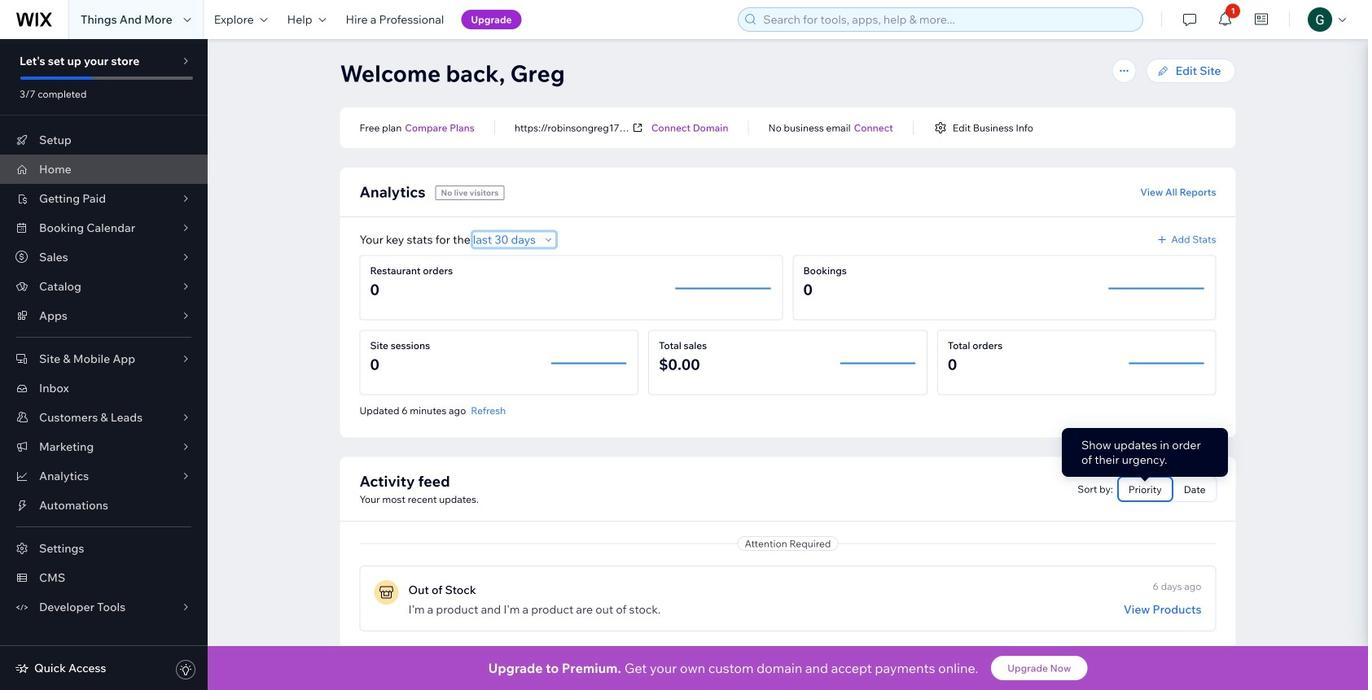 Task type: describe. For each thing, give the bounding box(es) containing it.
sidebar element
[[0, 39, 208, 691]]



Task type: locate. For each thing, give the bounding box(es) containing it.
Search for tools, apps, help & more... field
[[758, 8, 1138, 31]]



Task type: vqa. For each thing, say whether or not it's contained in the screenshot.
UPGRADE TO REMOVE WIX BRANDING FROM EMAILS AND SEND MORE EMAILS PER MONTH.
no



